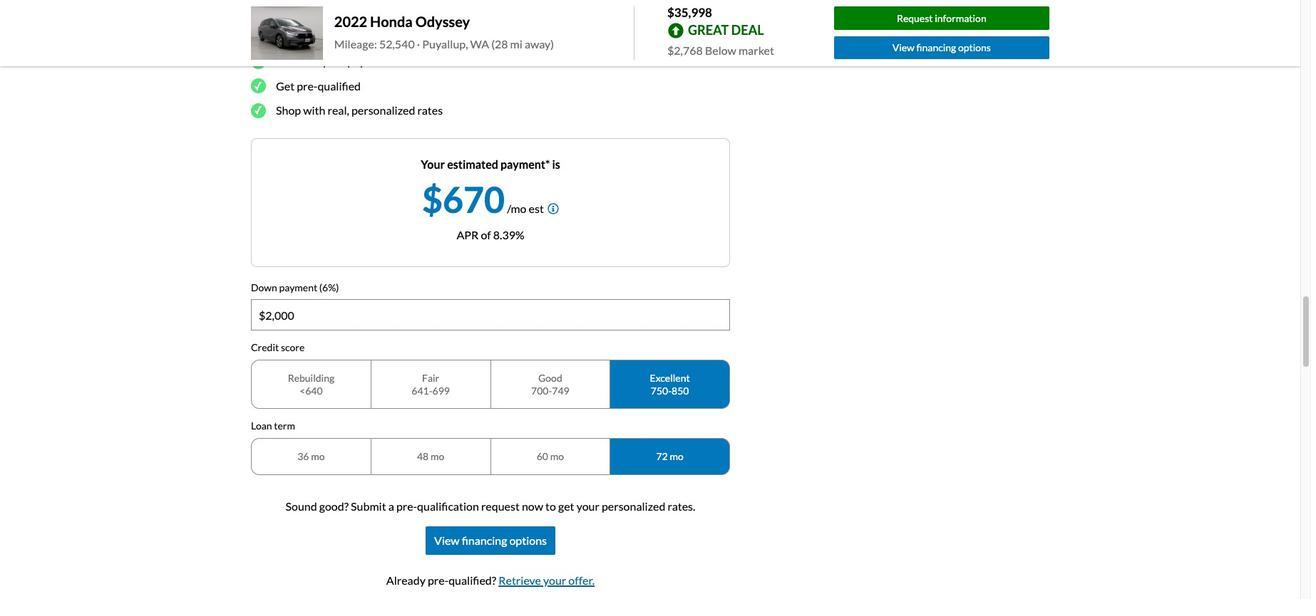 Task type: describe. For each thing, give the bounding box(es) containing it.
finance in advance
[[251, 16, 384, 36]]

request information
[[897, 12, 987, 24]]

rebuilding <640
[[288, 373, 335, 397]]

qualification
[[417, 500, 479, 513]]

to
[[546, 500, 556, 513]]

in
[[309, 16, 322, 36]]

honda
[[370, 13, 413, 30]]

1 vertical spatial financing
[[462, 534, 507, 548]]

$2,768
[[668, 43, 703, 57]]

already pre-qualified? retrieve your offer.
[[387, 574, 595, 588]]

36 mo
[[298, 451, 325, 463]]

request
[[897, 12, 933, 24]]

of
[[481, 228, 491, 242]]

fair 641-699
[[412, 373, 450, 397]]

info circle image
[[548, 203, 559, 215]]

estimated
[[447, 157, 499, 171]]

/mo
[[507, 202, 527, 215]]

down
[[251, 282, 277, 294]]

est
[[529, 202, 544, 215]]

0 vertical spatial personalized
[[352, 104, 416, 117]]

score
[[281, 342, 305, 354]]

699
[[433, 385, 450, 397]]

retrieve
[[499, 574, 541, 588]]

sound
[[286, 500, 317, 513]]

loan term
[[251, 420, 295, 433]]

apr
[[457, 228, 479, 242]]

·
[[417, 37, 420, 51]]

0 vertical spatial view
[[893, 42, 915, 54]]

a
[[389, 500, 394, 513]]

estimate
[[276, 54, 320, 68]]

fair
[[422, 373, 440, 385]]

advance
[[325, 16, 384, 36]]

get pre-qualified
[[276, 79, 361, 93]]

your estimated payment* is
[[421, 157, 561, 171]]

1 horizontal spatial your
[[544, 574, 567, 588]]

1 horizontal spatial financing
[[917, 42, 957, 54]]

wa
[[471, 37, 489, 51]]

down payment (6%)
[[251, 282, 339, 294]]

700-
[[532, 385, 552, 397]]

payment*
[[501, 157, 550, 171]]

submit
[[351, 500, 386, 513]]

puyallup,
[[423, 37, 468, 51]]

is
[[553, 157, 561, 171]]

36
[[298, 451, 309, 463]]

0 horizontal spatial payment
[[279, 282, 318, 294]]

now
[[522, 500, 544, 513]]

request
[[481, 500, 520, 513]]

good 700-749
[[532, 373, 570, 397]]

1 vertical spatial view financing options button
[[426, 527, 556, 555]]

great deal
[[688, 22, 764, 38]]

$670
[[422, 178, 505, 221]]

get
[[276, 79, 295, 93]]

deal
[[732, 22, 764, 38]]

away)
[[525, 37, 554, 51]]

great
[[688, 22, 729, 38]]

48
[[417, 451, 429, 463]]

qualified?
[[449, 574, 497, 588]]

loan
[[251, 420, 272, 433]]

750-
[[651, 385, 672, 397]]

8.39%
[[494, 228, 525, 242]]

term
[[274, 420, 295, 433]]

850
[[672, 385, 689, 397]]

0 horizontal spatial your
[[322, 54, 345, 68]]

with
[[303, 104, 326, 117]]



Task type: vqa. For each thing, say whether or not it's contained in the screenshot.
bottommost VIEW
yes



Task type: locate. For each thing, give the bounding box(es) containing it.
your left offer.
[[544, 574, 567, 588]]

mi
[[510, 37, 523, 51]]

view financing options button down the sound good? submit a pre-qualification request now to get your personalized rates.
[[426, 527, 556, 555]]

mo for 60 mo
[[551, 451, 564, 463]]

market
[[739, 43, 775, 57]]

rates.
[[668, 500, 696, 513]]

0 horizontal spatial view financing options button
[[426, 527, 556, 555]]

0 vertical spatial pre-
[[297, 79, 318, 93]]

odyssey
[[416, 13, 470, 30]]

options
[[959, 42, 992, 54], [510, 534, 547, 548]]

options down information
[[959, 42, 992, 54]]

mo for 36 mo
[[311, 451, 325, 463]]

(6%)
[[319, 282, 339, 294]]

sound good? submit a pre-qualification request now to get your personalized rates.
[[286, 500, 696, 513]]

personalized
[[352, 104, 416, 117], [602, 500, 666, 513]]

72 mo
[[657, 451, 684, 463]]

2022 honda odyssey image
[[251, 6, 323, 60]]

options down now at left
[[510, 534, 547, 548]]

financing
[[917, 42, 957, 54], [462, 534, 507, 548]]

get
[[559, 500, 575, 513]]

0 vertical spatial payment
[[348, 54, 391, 68]]

payment down the mileage:
[[348, 54, 391, 68]]

pre- right a at the left bottom
[[397, 500, 417, 513]]

mo for 48 mo
[[431, 451, 445, 463]]

your right get
[[577, 500, 600, 513]]

60 mo
[[537, 451, 564, 463]]

good?
[[319, 500, 349, 513]]

0 vertical spatial financing
[[917, 42, 957, 54]]

mo right 48
[[431, 451, 445, 463]]

1 horizontal spatial payment
[[348, 54, 391, 68]]

mo right 36
[[311, 451, 325, 463]]

0 horizontal spatial view
[[434, 534, 460, 548]]

excellent 750-850
[[650, 373, 690, 397]]

request information button
[[834, 7, 1050, 30]]

1 horizontal spatial pre-
[[397, 500, 417, 513]]

mo right 72
[[670, 451, 684, 463]]

retrieve your offer. link
[[499, 574, 595, 588]]

2 vertical spatial your
[[544, 574, 567, 588]]

your
[[421, 157, 445, 171]]

0 horizontal spatial options
[[510, 534, 547, 548]]

1 vertical spatial view financing options
[[434, 534, 547, 548]]

0 vertical spatial options
[[959, 42, 992, 54]]

view financing options button down "request information" button
[[834, 36, 1050, 60]]

641-
[[412, 385, 433, 397]]

below
[[705, 43, 737, 57]]

1 vertical spatial view
[[434, 534, 460, 548]]

your up 'qualified'
[[322, 54, 345, 68]]

Down payment (6%) text field
[[252, 301, 730, 331]]

pre- right the "already"
[[428, 574, 449, 588]]

0 horizontal spatial view financing options
[[434, 534, 547, 548]]

pre-
[[297, 79, 318, 93], [397, 500, 417, 513], [428, 574, 449, 588]]

payment left the (6%)
[[279, 282, 318, 294]]

0 horizontal spatial financing
[[462, 534, 507, 548]]

0 vertical spatial view financing options
[[893, 42, 992, 54]]

real,
[[328, 104, 350, 117]]

1 vertical spatial personalized
[[602, 500, 666, 513]]

rebuilding
[[288, 373, 335, 385]]

$2,768 below market
[[668, 43, 775, 57]]

your
[[322, 54, 345, 68], [577, 500, 600, 513], [544, 574, 567, 588]]

credit score
[[251, 342, 305, 354]]

0 horizontal spatial personalized
[[352, 104, 416, 117]]

qualified
[[318, 79, 361, 93]]

1 mo from the left
[[311, 451, 325, 463]]

1 horizontal spatial options
[[959, 42, 992, 54]]

2 mo from the left
[[431, 451, 445, 463]]

0 horizontal spatial pre-
[[297, 79, 318, 93]]

view down qualification
[[434, 534, 460, 548]]

credit
[[251, 342, 279, 354]]

mo right 60
[[551, 451, 564, 463]]

48 mo
[[417, 451, 445, 463]]

apr of 8.39%
[[457, 228, 525, 242]]

1 vertical spatial pre-
[[397, 500, 417, 513]]

view
[[893, 42, 915, 54], [434, 534, 460, 548]]

2 vertical spatial pre-
[[428, 574, 449, 588]]

information
[[935, 12, 987, 24]]

payment
[[348, 54, 391, 68], [279, 282, 318, 294]]

mo for 72 mo
[[670, 451, 684, 463]]

pre- right get
[[297, 79, 318, 93]]

pre- for get
[[297, 79, 318, 93]]

personalized left rates.
[[602, 500, 666, 513]]

mileage:
[[334, 37, 377, 51]]

estimate your payment
[[276, 54, 391, 68]]

excellent
[[650, 373, 690, 385]]

view financing options
[[893, 42, 992, 54], [434, 534, 547, 548]]

2 horizontal spatial your
[[577, 500, 600, 513]]

personalized right real,
[[352, 104, 416, 117]]

1 vertical spatial your
[[577, 500, 600, 513]]

1 horizontal spatial view financing options
[[893, 42, 992, 54]]

<640
[[300, 385, 323, 397]]

749
[[552, 385, 570, 397]]

2022
[[334, 13, 368, 30]]

3 mo from the left
[[551, 451, 564, 463]]

offer.
[[569, 574, 595, 588]]

shop with real, personalized rates
[[276, 104, 443, 117]]

52,540
[[379, 37, 415, 51]]

pre- for already
[[428, 574, 449, 588]]

finance
[[251, 16, 306, 36]]

financing down "request information" button
[[917, 42, 957, 54]]

mo
[[311, 451, 325, 463], [431, 451, 445, 463], [551, 451, 564, 463], [670, 451, 684, 463]]

1 horizontal spatial personalized
[[602, 500, 666, 513]]

60
[[537, 451, 549, 463]]

already
[[387, 574, 426, 588]]

1 vertical spatial payment
[[279, 282, 318, 294]]

(28
[[492, 37, 508, 51]]

1 vertical spatial options
[[510, 534, 547, 548]]

$35,998
[[668, 5, 713, 20]]

rates
[[418, 104, 443, 117]]

4 mo from the left
[[670, 451, 684, 463]]

$670 /mo est
[[422, 178, 544, 221]]

1 horizontal spatial view
[[893, 42, 915, 54]]

financing down the sound good? submit a pre-qualification request now to get your personalized rates.
[[462, 534, 507, 548]]

view financing options down the sound good? submit a pre-qualification request now to get your personalized rates.
[[434, 534, 547, 548]]

view financing options down "request information" button
[[893, 42, 992, 54]]

2 horizontal spatial pre-
[[428, 574, 449, 588]]

1 horizontal spatial view financing options button
[[834, 36, 1050, 60]]

0 vertical spatial view financing options button
[[834, 36, 1050, 60]]

view financing options button
[[834, 36, 1050, 60], [426, 527, 556, 555]]

shop
[[276, 104, 301, 117]]

2022 honda odyssey mileage: 52,540 · puyallup, wa (28 mi away)
[[334, 13, 554, 51]]

view down the request
[[893, 42, 915, 54]]

72
[[657, 451, 668, 463]]

good
[[539, 373, 563, 385]]

0 vertical spatial your
[[322, 54, 345, 68]]



